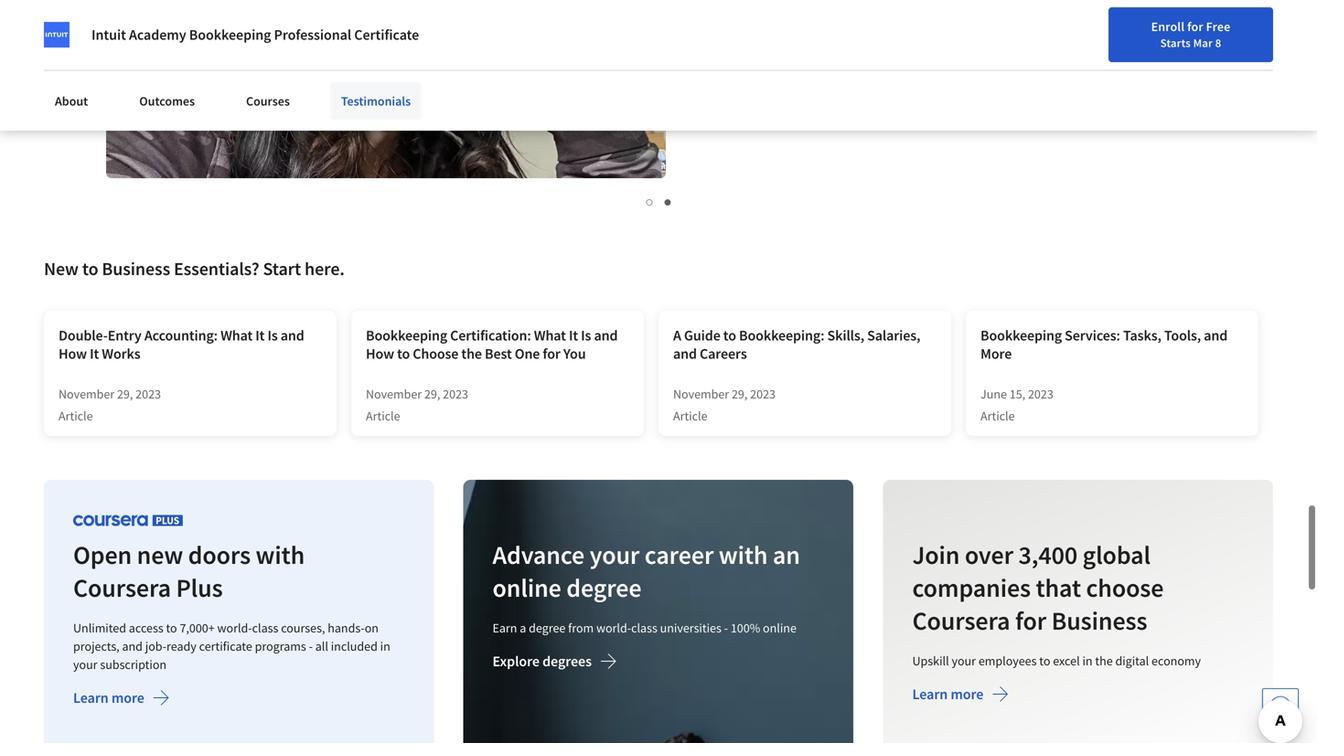 Task type: describe. For each thing, give the bounding box(es) containing it.
skills,
[[828, 327, 865, 345]]

slides element
[[77, 192, 1241, 211]]

courses,
[[281, 621, 325, 637]]

earn
[[493, 621, 518, 637]]

bookkeeping certification: what it is and how to choose the best one for you
[[366, 327, 618, 363]]

join over 3,400 global companies that choose coursera for business
[[913, 540, 1164, 638]]

2023 for how
[[136, 386, 161, 403]]

tools,
[[1165, 327, 1202, 345]]

article for how
[[59, 408, 93, 425]]

2023 for careers
[[750, 386, 776, 403]]

that
[[1036, 573, 1081, 605]]

outcomes
[[139, 93, 195, 109]]

and inside a guide to bookkeeping: skills, salaries, and careers
[[673, 345, 697, 363]]

salaries,
[[868, 327, 921, 345]]

more for the rightmost 'learn more' 'link'
[[951, 686, 984, 704]]

bookkeeping inside bookkeeping services: tasks, tools, and more
[[981, 327, 1062, 345]]

projects,
[[73, 639, 120, 655]]

0 horizontal spatial learn more link
[[73, 690, 170, 712]]

the inside bookkeeping certification: what it is and how to choose the best one for you
[[462, 345, 482, 363]]

career
[[645, 540, 714, 572]]

go to previous testimonial image
[[46, 0, 60, 23]]

you
[[564, 345, 586, 363]]

1 horizontal spatial learn
[[913, 686, 948, 704]]

outcomes link
[[128, 82, 206, 120]]

how inside the double-entry accounting: what it is and how it works
[[59, 345, 87, 363]]

intuit for intuit academy bookkeeping
[[732, 66, 765, 84]]

certification:
[[450, 327, 531, 345]]

3 november 29, 2023 article from the left
[[673, 386, 776, 425]]

intuit for intuit academy bookkeeping professional certificate
[[92, 26, 126, 44]]

entry
[[108, 327, 142, 345]]

article inside june 15, 2023 article
[[981, 408, 1015, 425]]

your for upskill
[[952, 654, 976, 670]]

intuit image
[[44, 22, 70, 48]]

professional
[[274, 26, 352, 44]]

advance
[[493, 540, 585, 572]]

new
[[44, 258, 79, 281]]

choose
[[1086, 573, 1164, 605]]

access
[[129, 621, 164, 637]]

article for to
[[366, 408, 400, 425]]

upskill your employees to excel in the digital economy
[[913, 654, 1201, 670]]

new
[[137, 540, 183, 572]]

help center image
[[1270, 696, 1292, 718]]

degrees
[[543, 653, 592, 671]]

8
[[1216, 36, 1222, 50]]

start
[[263, 258, 301, 281]]

free
[[1207, 18, 1231, 35]]

open
[[73, 540, 132, 572]]

explore
[[493, 653, 540, 671]]

economy
[[1152, 654, 1201, 670]]

tasks,
[[1124, 327, 1162, 345]]

and inside the double-entry accounting: what it is and how it works
[[281, 327, 304, 345]]

accounting:
[[144, 327, 218, 345]]

learn more for left 'learn more' 'link'
[[73, 690, 144, 708]]

a
[[673, 327, 682, 345]]

bookkeeping services: tasks, tools, and more
[[981, 327, 1228, 363]]

2023 for to
[[443, 386, 468, 403]]

for inside "join over 3,400 global companies that choose coursera for business"
[[1015, 605, 1047, 638]]

enroll
[[1152, 18, 1185, 35]]

universities
[[660, 621, 722, 637]]

an
[[773, 540, 801, 572]]

intuit academy bookkeeping
[[732, 66, 908, 84]]

over
[[965, 540, 1014, 572]]

3 29, from the left
[[732, 386, 748, 403]]

coursera inside open new doors with coursera plus
[[73, 573, 171, 605]]

programs
[[255, 639, 306, 655]]

coursera plus image
[[73, 515, 183, 527]]

advance your career with an online degree
[[493, 540, 801, 605]]

double-entry accounting: what it is and how it works
[[59, 327, 304, 363]]

your inside the unlimited access to 7,000+ world-class courses, hands-on projects, and job-ready certificate programs - all included in your subscription
[[73, 657, 97, 674]]

your for advance
[[590, 540, 640, 572]]

how inside bookkeeping certification: what it is and how to choose the best one for you
[[366, 345, 394, 363]]

new to business essentials? start here.
[[44, 258, 345, 281]]

excel
[[1053, 654, 1080, 670]]

companies
[[913, 573, 1031, 605]]

double-
[[59, 327, 108, 345]]

november for choose
[[366, 386, 422, 403]]

with for doors
[[256, 540, 305, 572]]

open new doors with coursera plus
[[73, 540, 305, 605]]

june 15, 2023 article
[[981, 386, 1054, 425]]

included
[[331, 639, 378, 655]]

november 29, 2023 article for it
[[59, 386, 161, 425]]

1 vertical spatial the
[[1095, 654, 1113, 670]]

what inside bookkeeping certification: what it is and how to choose the best one for you
[[534, 327, 566, 345]]

29, for choose
[[425, 386, 440, 403]]

1 horizontal spatial in
[[1083, 654, 1093, 670]]

certificate
[[199, 639, 252, 655]]

about
[[55, 93, 88, 109]]

essentials?
[[174, 258, 259, 281]]

to right the new
[[82, 258, 98, 281]]

courses
[[246, 93, 290, 109]]

courses link
[[235, 82, 301, 120]]

guide
[[684, 327, 721, 345]]

earn a degree from world-class universities - 100% online
[[493, 621, 797, 637]]

for inside enroll for free starts mar 8
[[1188, 18, 1204, 35]]

unlimited access to 7,000+ world-class courses, hands-on projects, and job-ready certificate programs - all included in your subscription
[[73, 621, 391, 674]]

enroll for free starts mar 8
[[1152, 18, 1231, 50]]

learn more for the rightmost 'learn more' 'link'
[[913, 686, 984, 704]]

global
[[1083, 540, 1151, 572]]

unlimited
[[73, 621, 126, 637]]

coursera image
[[22, 15, 138, 44]]

0 horizontal spatial learn
[[73, 690, 109, 708]]

subscription
[[100, 657, 167, 674]]



Task type: locate. For each thing, give the bounding box(es) containing it.
2023 down choose
[[443, 386, 468, 403]]

how
[[59, 345, 87, 363], [366, 345, 394, 363]]

1 vertical spatial intuit
[[732, 66, 765, 84]]

2023
[[136, 386, 161, 403], [443, 386, 468, 403], [750, 386, 776, 403], [1028, 386, 1054, 403]]

and left careers
[[673, 345, 697, 363]]

and inside the unlimited access to 7,000+ world-class courses, hands-on projects, and job-ready certificate programs - all included in your subscription
[[122, 639, 143, 655]]

one
[[515, 345, 540, 363]]

0 horizontal spatial in
[[380, 639, 391, 655]]

1 horizontal spatial is
[[581, 327, 591, 345]]

0 horizontal spatial 29,
[[117, 386, 133, 403]]

2 how from the left
[[366, 345, 394, 363]]

1 horizontal spatial intuit
[[732, 66, 765, 84]]

coursera inside "join over 3,400 global companies that choose coursera for business"
[[913, 605, 1010, 638]]

29,
[[117, 386, 133, 403], [425, 386, 440, 403], [732, 386, 748, 403]]

1 horizontal spatial learn more link
[[913, 686, 1009, 708]]

0 horizontal spatial what
[[221, 327, 253, 345]]

it left the works
[[90, 345, 99, 363]]

starts
[[1161, 36, 1191, 50]]

1 horizontal spatial -
[[725, 621, 729, 637]]

for up 'mar'
[[1188, 18, 1204, 35]]

class for universities
[[632, 621, 658, 637]]

in right excel
[[1083, 654, 1093, 670]]

world- up certificate
[[217, 621, 252, 637]]

on
[[365, 621, 379, 637]]

go to previous testimonial image
[[34, 0, 76, 31]]

0 vertical spatial intuit
[[92, 26, 126, 44]]

1 horizontal spatial 29,
[[425, 386, 440, 403]]

world-
[[217, 621, 252, 637], [597, 621, 632, 637]]

is down start
[[268, 327, 278, 345]]

1 november 29, 2023 article from the left
[[59, 386, 161, 425]]

1 november from the left
[[59, 386, 115, 403]]

2 world- from the left
[[597, 621, 632, 637]]

learn
[[913, 686, 948, 704], [73, 690, 109, 708]]

to up ready
[[166, 621, 177, 637]]

1 is from the left
[[268, 327, 278, 345]]

and
[[281, 327, 304, 345], [594, 327, 618, 345], [1204, 327, 1228, 345], [673, 345, 697, 363], [122, 639, 143, 655]]

2 vertical spatial for
[[1015, 605, 1047, 638]]

0 horizontal spatial -
[[309, 639, 313, 655]]

more
[[981, 345, 1012, 363]]

all
[[315, 639, 328, 655]]

how left choose
[[366, 345, 394, 363]]

0 horizontal spatial intuit
[[92, 26, 126, 44]]

academy for intuit academy bookkeeping
[[768, 66, 825, 84]]

november
[[59, 386, 115, 403], [366, 386, 422, 403], [673, 386, 729, 403]]

0 vertical spatial online
[[493, 573, 562, 605]]

more down employees
[[951, 686, 984, 704]]

to
[[82, 258, 98, 281], [724, 327, 737, 345], [397, 345, 410, 363], [166, 621, 177, 637], [1040, 654, 1051, 670]]

and right you
[[594, 327, 618, 345]]

world- right from
[[597, 621, 632, 637]]

class
[[252, 621, 279, 637], [632, 621, 658, 637]]

2 with from the left
[[719, 540, 768, 572]]

2 horizontal spatial november 29, 2023 article
[[673, 386, 776, 425]]

1 with from the left
[[256, 540, 305, 572]]

coursera down the open
[[73, 573, 171, 605]]

join
[[913, 540, 960, 572]]

employees
[[979, 654, 1037, 670]]

2 horizontal spatial november
[[673, 386, 729, 403]]

bookkeeping
[[189, 26, 271, 44], [827, 66, 908, 84], [366, 327, 448, 345], [981, 327, 1062, 345]]

november down careers
[[673, 386, 729, 403]]

menu item
[[990, 18, 1107, 78]]

1 what from the left
[[221, 327, 253, 345]]

is right one
[[581, 327, 591, 345]]

online down advance
[[493, 573, 562, 605]]

november 29, 2023 article down careers
[[673, 386, 776, 425]]

1 2023 from the left
[[136, 386, 161, 403]]

0 vertical spatial academy
[[129, 26, 186, 44]]

29, down careers
[[732, 386, 748, 403]]

to left excel
[[1040, 654, 1051, 670]]

plus
[[176, 573, 223, 605]]

0 horizontal spatial your
[[73, 657, 97, 674]]

0 horizontal spatial for
[[543, 345, 561, 363]]

world- inside the unlimited access to 7,000+ world-class courses, hands-on projects, and job-ready certificate programs - all included in your subscription
[[217, 621, 252, 637]]

certificate
[[354, 26, 419, 44]]

0 horizontal spatial coursera
[[73, 573, 171, 605]]

here.
[[305, 258, 345, 281]]

class for courses,
[[252, 621, 279, 637]]

1 horizontal spatial degree
[[567, 573, 642, 605]]

article for careers
[[673, 408, 708, 425]]

1 29, from the left
[[117, 386, 133, 403]]

to inside the unlimited access to 7,000+ world-class courses, hands-on projects, and job-ready certificate programs - all included in your subscription
[[166, 621, 177, 637]]

2 29, from the left
[[425, 386, 440, 403]]

29, down the works
[[117, 386, 133, 403]]

is inside bookkeeping certification: what it is and how to choose the best one for you
[[581, 327, 591, 345]]

2 horizontal spatial 29,
[[732, 386, 748, 403]]

2 november 29, 2023 article from the left
[[366, 386, 468, 425]]

a guide to bookkeeping: skills, salaries, and careers
[[673, 327, 921, 363]]

for down "that"
[[1015, 605, 1047, 638]]

0 horizontal spatial it
[[90, 345, 99, 363]]

how left the works
[[59, 345, 87, 363]]

to inside a guide to bookkeeping: skills, salaries, and careers
[[724, 327, 737, 345]]

1 horizontal spatial learn more
[[913, 686, 984, 704]]

0 vertical spatial the
[[462, 345, 482, 363]]

best
[[485, 345, 512, 363]]

29, for it
[[117, 386, 133, 403]]

your right upskill
[[952, 654, 976, 670]]

0 horizontal spatial the
[[462, 345, 482, 363]]

june
[[981, 386, 1007, 403]]

business down "choose"
[[1052, 605, 1148, 638]]

world- for from
[[597, 621, 632, 637]]

intuit
[[92, 26, 126, 44], [732, 66, 765, 84]]

with left the an
[[719, 540, 768, 572]]

upskill
[[913, 654, 949, 670]]

the left the digital
[[1095, 654, 1113, 670]]

is
[[268, 327, 278, 345], [581, 327, 591, 345]]

choose
[[413, 345, 459, 363]]

learner flavia j usa image
[[106, 0, 666, 179]]

go to next testimonial image
[[1242, 0, 1284, 31]]

online inside advance your career with an online degree
[[493, 573, 562, 605]]

class inside the unlimited access to 7,000+ world-class courses, hands-on projects, and job-ready certificate programs - all included in your subscription
[[252, 621, 279, 637]]

november for it
[[59, 386, 115, 403]]

business inside "join over 3,400 global companies that choose coursera for business"
[[1052, 605, 1148, 638]]

for
[[1188, 18, 1204, 35], [543, 345, 561, 363], [1015, 605, 1047, 638]]

it down start
[[256, 327, 265, 345]]

a
[[520, 621, 527, 637]]

1 article from the left
[[59, 408, 93, 425]]

1 horizontal spatial coursera
[[913, 605, 1010, 638]]

None search field
[[261, 11, 563, 48]]

0 horizontal spatial with
[[256, 540, 305, 572]]

2023 down a guide to bookkeeping: skills, salaries, and careers
[[750, 386, 776, 403]]

more down "subscription"
[[111, 690, 144, 708]]

more for left 'learn more' 'link'
[[111, 690, 144, 708]]

2 november from the left
[[366, 386, 422, 403]]

for inside bookkeeping certification: what it is and how to choose the best one for you
[[543, 345, 561, 363]]

1 horizontal spatial academy
[[768, 66, 825, 84]]

1 how from the left
[[59, 345, 87, 363]]

29, down choose
[[425, 386, 440, 403]]

1 vertical spatial degree
[[529, 621, 566, 637]]

- inside the unlimited access to 7,000+ world-class courses, hands-on projects, and job-ready certificate programs - all included in your subscription
[[309, 639, 313, 655]]

degree
[[567, 573, 642, 605], [529, 621, 566, 637]]

business
[[102, 258, 170, 281], [1052, 605, 1148, 638]]

0 vertical spatial business
[[102, 258, 170, 281]]

careers
[[700, 345, 747, 363]]

15,
[[1010, 386, 1026, 403]]

3,400
[[1019, 540, 1078, 572]]

0 horizontal spatial how
[[59, 345, 87, 363]]

your inside advance your career with an online degree
[[590, 540, 640, 572]]

2 horizontal spatial it
[[569, 327, 578, 345]]

digital
[[1116, 654, 1149, 670]]

1 vertical spatial business
[[1052, 605, 1148, 638]]

1 horizontal spatial how
[[366, 345, 394, 363]]

class left universities
[[632, 621, 658, 637]]

november 29, 2023 article down choose
[[366, 386, 468, 425]]

with
[[256, 540, 305, 572], [719, 540, 768, 572]]

0 horizontal spatial academy
[[129, 26, 186, 44]]

and up "subscription"
[[122, 639, 143, 655]]

with inside advance your career with an online degree
[[719, 540, 768, 572]]

2 2023 from the left
[[443, 386, 468, 403]]

november 29, 2023 article for choose
[[366, 386, 468, 425]]

ready
[[167, 639, 197, 655]]

0 horizontal spatial more
[[111, 690, 144, 708]]

it inside bookkeeping certification: what it is and how to choose the best one for you
[[569, 327, 578, 345]]

learn more link down upskill
[[913, 686, 1009, 708]]

1 horizontal spatial november
[[366, 386, 422, 403]]

november down the works
[[59, 386, 115, 403]]

what
[[221, 327, 253, 345], [534, 327, 566, 345]]

2 horizontal spatial for
[[1188, 18, 1204, 35]]

what inside the double-entry accounting: what it is and how it works
[[221, 327, 253, 345]]

with inside open new doors with coursera plus
[[256, 540, 305, 572]]

0 horizontal spatial learn more
[[73, 690, 144, 708]]

and down start
[[281, 327, 304, 345]]

job-
[[145, 639, 167, 655]]

2023 down the works
[[136, 386, 161, 403]]

2 what from the left
[[534, 327, 566, 345]]

in right included
[[380, 639, 391, 655]]

3 november from the left
[[673, 386, 729, 403]]

academy for intuit academy bookkeeping professional certificate
[[129, 26, 186, 44]]

testimonials
[[341, 93, 411, 109]]

degree up from
[[567, 573, 642, 605]]

0 horizontal spatial class
[[252, 621, 279, 637]]

and inside bookkeeping certification: what it is and how to choose the best one for you
[[594, 327, 618, 345]]

1 vertical spatial coursera
[[913, 605, 1010, 638]]

what right the accounting: at top left
[[221, 327, 253, 345]]

mar
[[1194, 36, 1213, 50]]

1 vertical spatial academy
[[768, 66, 825, 84]]

online right 100%
[[763, 621, 797, 637]]

coursera
[[73, 573, 171, 605], [913, 605, 1010, 638]]

3 2023 from the left
[[750, 386, 776, 403]]

is inside the double-entry accounting: what it is and how it works
[[268, 327, 278, 345]]

learn down projects, at the left
[[73, 690, 109, 708]]

2 class from the left
[[632, 621, 658, 637]]

testimonials link
[[330, 82, 422, 120]]

2 is from the left
[[581, 327, 591, 345]]

0 vertical spatial degree
[[567, 573, 642, 605]]

works
[[102, 345, 141, 363]]

2 article from the left
[[366, 408, 400, 425]]

1 horizontal spatial with
[[719, 540, 768, 572]]

world- for 7,000+
[[217, 621, 252, 637]]

4 article from the left
[[981, 408, 1015, 425]]

bookkeeping:
[[739, 327, 825, 345]]

the left best
[[462, 345, 482, 363]]

1 horizontal spatial the
[[1095, 654, 1113, 670]]

1 horizontal spatial for
[[1015, 605, 1047, 638]]

-
[[725, 621, 729, 637], [309, 639, 313, 655]]

degree right a
[[529, 621, 566, 637]]

3 article from the left
[[673, 408, 708, 425]]

and inside bookkeeping services: tasks, tools, and more
[[1204, 327, 1228, 345]]

to left choose
[[397, 345, 410, 363]]

0 vertical spatial coursera
[[73, 573, 171, 605]]

0 horizontal spatial world-
[[217, 621, 252, 637]]

0 horizontal spatial online
[[493, 573, 562, 605]]

100%
[[731, 621, 761, 637]]

1 horizontal spatial more
[[951, 686, 984, 704]]

4 2023 from the left
[[1028, 386, 1054, 403]]

1 horizontal spatial world-
[[597, 621, 632, 637]]

1 horizontal spatial online
[[763, 621, 797, 637]]

doors
[[188, 540, 251, 572]]

degree inside advance your career with an online degree
[[567, 573, 642, 605]]

with right doors
[[256, 540, 305, 572]]

- left 100%
[[725, 621, 729, 637]]

1 class from the left
[[252, 621, 279, 637]]

your left career
[[590, 540, 640, 572]]

what right best
[[534, 327, 566, 345]]

with for career
[[719, 540, 768, 572]]

1 horizontal spatial class
[[632, 621, 658, 637]]

and right tools, on the top right
[[1204, 327, 1228, 345]]

the
[[462, 345, 482, 363], [1095, 654, 1113, 670]]

0 horizontal spatial degree
[[529, 621, 566, 637]]

1 horizontal spatial your
[[590, 540, 640, 572]]

learn more down upskill
[[913, 686, 984, 704]]

0 vertical spatial -
[[725, 621, 729, 637]]

explore degrees
[[493, 653, 592, 671]]

learn more down "subscription"
[[73, 690, 144, 708]]

class up programs
[[252, 621, 279, 637]]

for left you
[[543, 345, 561, 363]]

1 horizontal spatial business
[[1052, 605, 1148, 638]]

1 vertical spatial online
[[763, 621, 797, 637]]

0 horizontal spatial november
[[59, 386, 115, 403]]

1 horizontal spatial november 29, 2023 article
[[366, 386, 468, 425]]

in inside the unlimited access to 7,000+ world-class courses, hands-on projects, and job-ready certificate programs - all included in your subscription
[[380, 639, 391, 655]]

hands-
[[328, 621, 365, 637]]

1 horizontal spatial what
[[534, 327, 566, 345]]

0 vertical spatial for
[[1188, 18, 1204, 35]]

0 horizontal spatial november 29, 2023 article
[[59, 386, 161, 425]]

7,000+
[[180, 621, 215, 637]]

it right one
[[569, 327, 578, 345]]

november 29, 2023 article
[[59, 386, 161, 425], [366, 386, 468, 425], [673, 386, 776, 425]]

to inside bookkeeping certification: what it is and how to choose the best one for you
[[397, 345, 410, 363]]

2 horizontal spatial your
[[952, 654, 976, 670]]

coursera down companies
[[913, 605, 1010, 638]]

intuit academy bookkeeping professional certificate
[[92, 26, 419, 44]]

0 horizontal spatial is
[[268, 327, 278, 345]]

bookkeeping inside bookkeeping certification: what it is and how to choose the best one for you
[[366, 327, 448, 345]]

2023 right 15,
[[1028, 386, 1054, 403]]

explore degrees link
[[493, 653, 618, 675]]

1 vertical spatial -
[[309, 639, 313, 655]]

1 horizontal spatial it
[[256, 327, 265, 345]]

0 horizontal spatial business
[[102, 258, 170, 281]]

from
[[569, 621, 594, 637]]

1 world- from the left
[[217, 621, 252, 637]]

to right guide
[[724, 327, 737, 345]]

- left all
[[309, 639, 313, 655]]

your down projects, at the left
[[73, 657, 97, 674]]

business up the entry
[[102, 258, 170, 281]]

services:
[[1065, 327, 1121, 345]]

about link
[[44, 82, 99, 120]]

november down choose
[[366, 386, 422, 403]]

learn more
[[913, 686, 984, 704], [73, 690, 144, 708]]

november 29, 2023 article down the works
[[59, 386, 161, 425]]

2023 inside june 15, 2023 article
[[1028, 386, 1054, 403]]

learn down upskill
[[913, 686, 948, 704]]

1 vertical spatial for
[[543, 345, 561, 363]]

learn more link down "subscription"
[[73, 690, 170, 712]]



Task type: vqa. For each thing, say whether or not it's contained in the screenshot.
IBM 'IBM' icon
no



